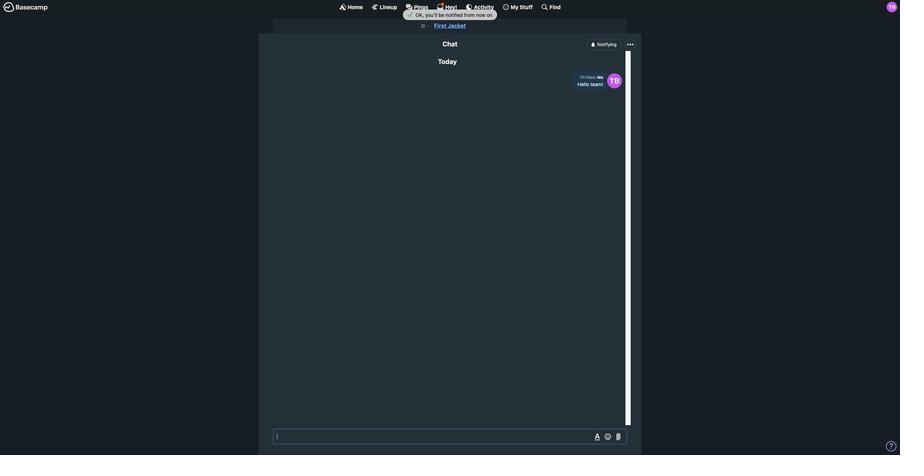 Task type: describe. For each thing, give the bounding box(es) containing it.
lineup
[[380, 4, 397, 10]]

activity link
[[466, 4, 494, 11]]

be
[[439, 12, 444, 18]]

team!
[[591, 81, 603, 87]]

you'll
[[425, 12, 437, 18]]

home
[[348, 4, 363, 10]]

10:09am link
[[580, 75, 596, 80]]

today
[[438, 58, 457, 65]]

chat
[[443, 40, 458, 48]]

from
[[464, 12, 475, 18]]

first
[[434, 23, 447, 29]]

main element
[[0, 0, 900, 14]]

lineup link
[[371, 4, 397, 11]]

tyler black image inside the main element
[[887, 2, 897, 12]]

stuff
[[520, 4, 533, 10]]

home link
[[339, 4, 363, 11]]

activity
[[474, 4, 494, 10]]

ok, you'll be notified from now on alert
[[0, 9, 900, 20]]

first jacket link
[[434, 23, 466, 29]]

10:09am element
[[580, 75, 596, 80]]

hello
[[578, 81, 589, 87]]



Task type: locate. For each thing, give the bounding box(es) containing it.
hey!
[[445, 4, 457, 10]]

switch accounts image
[[3, 2, 48, 13]]

first jacket
[[434, 23, 466, 29]]

my
[[511, 4, 519, 10]]

pings
[[414, 4, 428, 10]]

ok, you'll be notified from now on
[[414, 12, 493, 18]]

ok,
[[416, 12, 424, 18]]

my stuff button
[[502, 4, 533, 11]]

on
[[487, 12, 493, 18]]

find button
[[541, 4, 561, 11]]

hello team!
[[578, 81, 603, 87]]

find
[[550, 4, 561, 10]]

hey! button
[[437, 2, 457, 11]]

0 vertical spatial tyler black image
[[887, 2, 897, 12]]

1 vertical spatial tyler black image
[[607, 73, 622, 88]]

pings button
[[406, 4, 428, 11]]

10:09am
[[580, 75, 596, 80]]

0 horizontal spatial tyler black image
[[607, 73, 622, 88]]

notifying link
[[587, 39, 622, 50]]

notifying
[[597, 41, 617, 47]]

notified
[[446, 12, 463, 18]]

now
[[476, 12, 485, 18]]

my stuff
[[511, 4, 533, 10]]

tyler black image
[[887, 2, 897, 12], [607, 73, 622, 88]]

None text field
[[273, 429, 627, 445]]

jacket
[[448, 23, 466, 29]]

1 horizontal spatial tyler black image
[[887, 2, 897, 12]]



Task type: vqa. For each thing, say whether or not it's contained in the screenshot.
to
no



